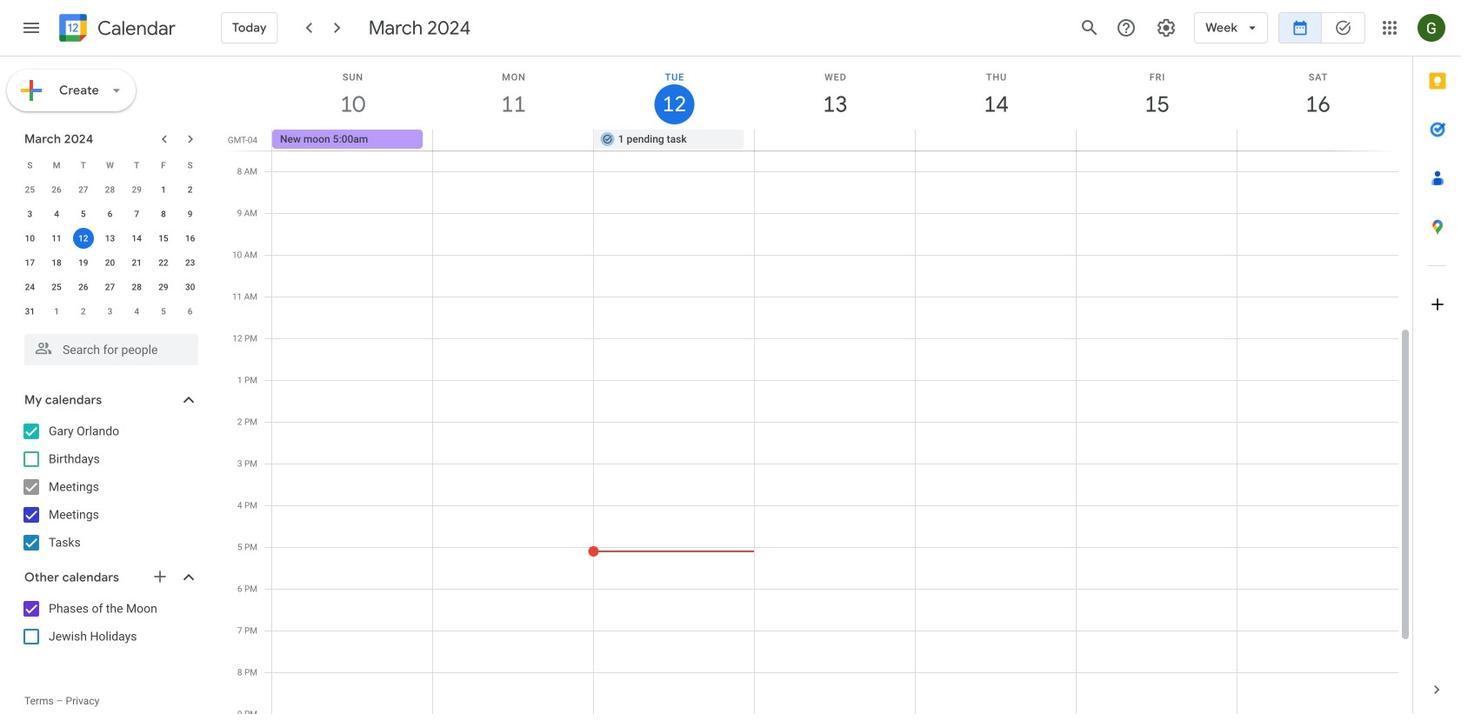 Task type: vqa. For each thing, say whether or not it's contained in the screenshot.
Row
yes



Task type: locate. For each thing, give the bounding box(es) containing it.
settings menu image
[[1156, 17, 1177, 38]]

april 6 element
[[180, 301, 201, 322]]

cell inside march 2024 grid
[[70, 226, 97, 250]]

Search for people text field
[[35, 334, 188, 365]]

20 element
[[100, 252, 120, 273]]

april 3 element
[[100, 301, 120, 322]]

15 element
[[153, 228, 174, 249]]

31 element
[[19, 301, 40, 322]]

25 element
[[46, 277, 67, 297]]

heading
[[94, 18, 176, 39]]

11 element
[[46, 228, 67, 249]]

february 25 element
[[19, 179, 40, 200]]

add other calendars image
[[151, 568, 169, 585]]

april 5 element
[[153, 301, 174, 322]]

None search field
[[0, 327, 216, 365]]

cell
[[433, 130, 594, 150], [755, 130, 915, 150], [915, 130, 1076, 150], [1076, 130, 1237, 150], [1237, 130, 1398, 150], [70, 226, 97, 250]]

april 4 element
[[126, 301, 147, 322]]

21 element
[[126, 252, 147, 273]]

april 2 element
[[73, 301, 94, 322]]

row
[[264, 130, 1412, 150], [17, 153, 204, 177], [17, 177, 204, 202], [17, 202, 204, 226], [17, 226, 204, 250], [17, 250, 204, 275], [17, 275, 204, 299], [17, 299, 204, 324]]

19 element
[[73, 252, 94, 273]]

18 element
[[46, 252, 67, 273]]

february 26 element
[[46, 179, 67, 200]]

30 element
[[180, 277, 201, 297]]

grid
[[223, 57, 1412, 714]]

main drawer image
[[21, 17, 42, 38]]

10 element
[[19, 228, 40, 249]]

tab list
[[1413, 57, 1461, 665]]

february 28 element
[[100, 179, 120, 200]]

16 element
[[180, 228, 201, 249]]

14 element
[[126, 228, 147, 249]]

march 2024 grid
[[17, 153, 204, 324]]

28 element
[[126, 277, 147, 297]]

april 1 element
[[46, 301, 67, 322]]

row group
[[17, 177, 204, 324]]

february 29 element
[[126, 179, 147, 200]]

23 element
[[180, 252, 201, 273]]



Task type: describe. For each thing, give the bounding box(es) containing it.
5 element
[[73, 204, 94, 224]]

february 27 element
[[73, 179, 94, 200]]

22 element
[[153, 252, 174, 273]]

4 element
[[46, 204, 67, 224]]

24 element
[[19, 277, 40, 297]]

6 element
[[100, 204, 120, 224]]

26 element
[[73, 277, 94, 297]]

my calendars list
[[3, 417, 216, 557]]

3 element
[[19, 204, 40, 224]]

17 element
[[19, 252, 40, 273]]

12, today element
[[73, 228, 94, 249]]

9 element
[[180, 204, 201, 224]]

13 element
[[100, 228, 120, 249]]

2 element
[[180, 179, 201, 200]]

27 element
[[100, 277, 120, 297]]

29 element
[[153, 277, 174, 297]]

other calendars list
[[3, 595, 216, 651]]

calendar element
[[56, 10, 176, 49]]

heading inside calendar element
[[94, 18, 176, 39]]

1 element
[[153, 179, 174, 200]]

8 element
[[153, 204, 174, 224]]

7 element
[[126, 204, 147, 224]]



